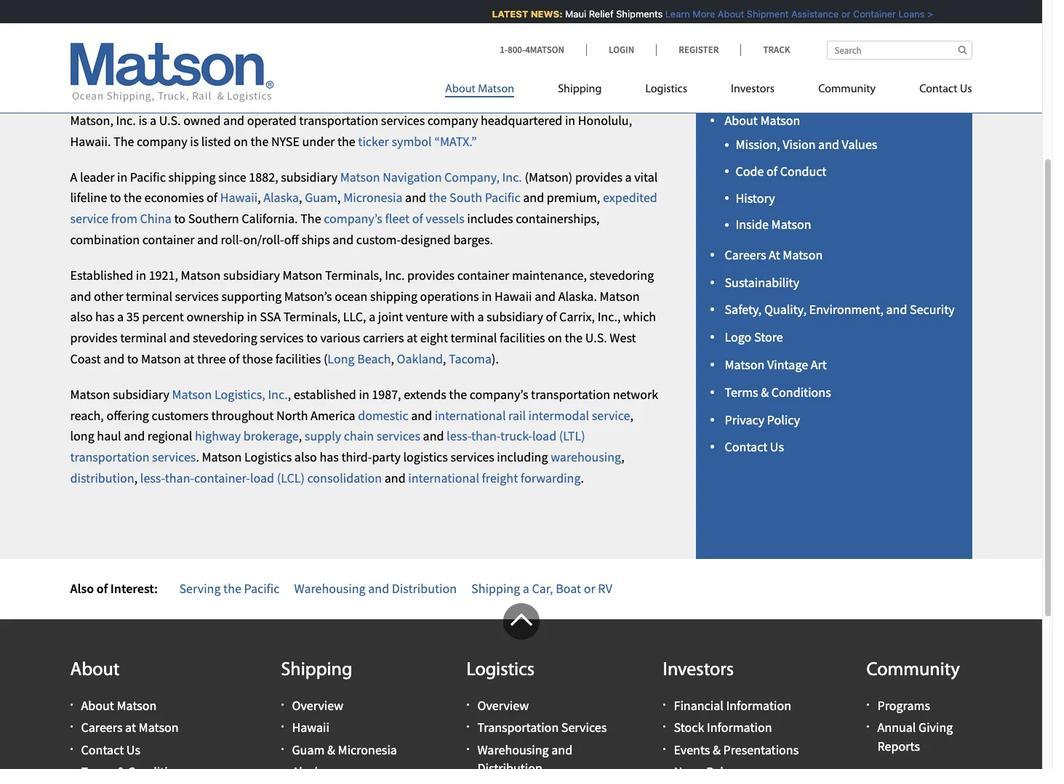 Task type: describe. For each thing, give the bounding box(es) containing it.
us inside about matson links section
[[770, 439, 784, 456]]

on inside matson, inc. is a u.s. owned and operated transportation services company headquartered in honolulu, hawaii. the company is listed on the nyse under the
[[234, 133, 248, 150]]

transportation inside the less-than-truck-load (ltl) transportation services
[[70, 449, 150, 466]]

0 horizontal spatial stevedoring
[[193, 330, 257, 346]]

safety, quality, environment, and security
[[725, 301, 955, 318]]

code of conduct link
[[736, 163, 827, 180]]

a left 35
[[117, 309, 124, 325]]

established in 1921, matson subsidiary matson terminals, inc. provides container maintenance, stevedoring and other terminal services supporting matson's ocean shipping operations in hawaii and alaska. matson also has a 35 percent ownership in ssa terminals, llc, a joint venture with a subsidiary of carrix, inc., which provides terminal and stevedoring services to various carriers at eight terminal facilities on the u.s. west coast and to matson at three of those facilities (
[[70, 267, 656, 367]]

sustainability
[[725, 274, 800, 291]]

about inside about matson link
[[445, 84, 476, 95]]

venture
[[406, 309, 448, 325]]

includes
[[467, 210, 513, 227]]

1 horizontal spatial warehousing and distribution link
[[478, 742, 573, 770]]

0 vertical spatial guam
[[305, 189, 338, 206]]

in right leader
[[117, 168, 128, 185]]

a left car,
[[523, 581, 530, 597]]

financial
[[674, 698, 724, 714]]

to left various
[[306, 330, 318, 346]]

international freight forwarding link
[[408, 470, 581, 487]]

1 horizontal spatial .
[[581, 470, 584, 487]]

the right 'serving'
[[223, 581, 241, 597]]

news:
[[525, 8, 558, 20]]

carriers
[[363, 330, 404, 346]]

1 vertical spatial investors
[[663, 661, 734, 681]]

inc. inside matson, inc. is a u.s. owned and operated transportation services company headquartered in honolulu, hawaii. the company is listed on the nyse under the
[[116, 112, 136, 129]]

terms & conditions
[[725, 384, 831, 401]]

in left 1921,
[[136, 267, 146, 284]]

long beach link
[[328, 351, 391, 367]]

highway
[[195, 428, 241, 445]]

micronesia inside overview hawaii guam & micronesia
[[338, 742, 397, 758]]

code of conduct
[[736, 163, 827, 180]]

the inside established in 1921, matson subsidiary matson terminals, inc. provides container maintenance, stevedoring and other terminal services supporting matson's ocean shipping operations in hawaii and alaska. matson also has a 35 percent ownership in ssa terminals, llc, a joint venture with a subsidiary of carrix, inc., which provides terminal and stevedoring services to various carriers at eight terminal facilities on the u.s. west coast and to matson at three of those facilities (
[[565, 330, 583, 346]]

of right also
[[97, 581, 108, 597]]

search image
[[958, 45, 967, 55]]

, long haul and regional
[[70, 407, 634, 445]]

micronesia link
[[343, 189, 403, 206]]

to down economies
[[174, 210, 186, 227]]

investors link
[[709, 76, 797, 106]]

1 horizontal spatial contact us link
[[725, 439, 784, 456]]

careers inside about matson careers at matson contact us
[[81, 720, 123, 736]]

and inside . matson logistics also has third-party logistics services including warehousing , distribution , less-than-container-load (lcl) consolidation and international freight forwarding .
[[385, 470, 406, 487]]

0 vertical spatial hawaii
[[220, 189, 258, 206]]

more
[[687, 8, 710, 20]]

2 vertical spatial pacific
[[244, 581, 280, 597]]

investors inside top menu navigation
[[731, 84, 775, 95]]

2 vertical spatial contact us link
[[81, 742, 140, 758]]

of right fleet
[[412, 210, 423, 227]]

subsidiary up guam "link"
[[281, 168, 338, 185]]

serving the pacific
[[179, 581, 280, 597]]

1 vertical spatial or
[[584, 581, 596, 597]]

0 vertical spatial .
[[196, 449, 199, 466]]

& inside about matson links section
[[761, 384, 769, 401]]

, inside , established in 1987, extends the company's transportation network reach, offering customers throughout north america
[[288, 386, 291, 403]]

eight
[[420, 330, 448, 346]]

services inside . matson logistics also has third-party logistics services including warehousing , distribution , less-than-container-load (lcl) consolidation and international freight forwarding .
[[451, 449, 494, 466]]

1 vertical spatial information
[[707, 720, 772, 736]]

community inside top menu navigation
[[819, 84, 876, 95]]

0 vertical spatial international
[[435, 407, 506, 424]]

percent
[[142, 309, 184, 325]]

on inside established in 1921, matson subsidiary matson terminals, inc. provides container maintenance, stevedoring and other terminal services supporting matson's ocean shipping operations in hawaii and alaska. matson also has a 35 percent ownership in ssa terminals, llc, a joint venture with a subsidiary of carrix, inc., which provides terminal and stevedoring services to various carriers at eight terminal facilities on the u.s. west coast and to matson at three of those facilities (
[[548, 330, 562, 346]]

joint
[[378, 309, 403, 325]]

0 horizontal spatial warehousing
[[294, 581, 366, 597]]

in left ssa
[[247, 309, 257, 325]]

mission, vision and values
[[736, 136, 878, 153]]

at inside about matson careers at matson contact us
[[125, 720, 136, 736]]

container inside established in 1921, matson subsidiary matson terminals, inc. provides container maintenance, stevedoring and other terminal services supporting matson's ocean shipping operations in hawaii and alaska. matson also has a 35 percent ownership in ssa terminals, llc, a joint venture with a subsidiary of carrix, inc., which provides terminal and stevedoring services to various carriers at eight terminal facilities on the u.s. west coast and to matson at three of those facilities (
[[457, 267, 510, 284]]

terminal up percent
[[126, 288, 172, 305]]

inside matson link
[[736, 216, 812, 233]]

the inside , established in 1987, extends the company's transportation network reach, offering customers throughout north america
[[449, 386, 467, 403]]

2 horizontal spatial pacific
[[485, 189, 521, 206]]

terms & conditions link
[[725, 384, 831, 401]]

events & presentations link
[[674, 742, 799, 758]]

container inside includes containerships, combination container and roll-on/roll-off ships and custom-designed barges.
[[142, 231, 195, 248]]

combination
[[70, 231, 140, 248]]

1 horizontal spatial or
[[836, 8, 845, 20]]

programs link
[[878, 698, 930, 714]]

guam & micronesia link
[[292, 742, 397, 758]]

the inside matson, inc. is a u.s. owned and operated transportation services company headquartered in honolulu, hawaii. the company is listed on the nyse under the
[[114, 133, 134, 150]]

programs annual giving reports
[[878, 698, 953, 755]]

services down ssa
[[260, 330, 304, 346]]

1 horizontal spatial facilities
[[500, 330, 545, 346]]

about matson inside top menu navigation
[[445, 84, 514, 95]]

vintage
[[768, 356, 808, 373]]

reach,
[[70, 407, 104, 424]]

international inside . matson logistics also has third-party logistics services including warehousing , distribution , less-than-container-load (lcl) consolidation and international freight forwarding .
[[408, 470, 479, 487]]

presentations
[[724, 742, 799, 758]]

provides inside (matson) provides a vital lifeline to the economies of
[[575, 168, 623, 185]]

expedited service from china link
[[70, 189, 658, 227]]

a
[[70, 168, 77, 185]]

and inside , long haul and regional
[[124, 428, 145, 445]]

service inside the expedited service from china
[[70, 210, 109, 227]]

inc.,
[[598, 309, 621, 325]]

logistics,
[[215, 386, 265, 403]]

company's inside , established in 1987, extends the company's transportation network reach, offering customers throughout north america
[[470, 386, 528, 403]]

0 horizontal spatial provides
[[70, 330, 118, 346]]

mission,
[[736, 136, 780, 153]]

other
[[94, 288, 123, 305]]

0 vertical spatial shipping
[[168, 168, 216, 185]]

contact us inside top menu navigation
[[920, 84, 972, 95]]

0 horizontal spatial distribution
[[392, 581, 457, 597]]

track
[[763, 44, 790, 56]]

has inside . matson logistics also has third-party logistics services including warehousing , distribution , less-than-container-load (lcl) consolidation and international freight forwarding .
[[320, 449, 339, 466]]

latest news: maui relief shipments learn more about shipment assistance or container loans >
[[487, 8, 928, 20]]

freight
[[482, 470, 518, 487]]

domestic
[[358, 407, 409, 424]]

of inside about matson links section
[[767, 163, 778, 180]]

subsidiary up "offering" at the bottom left
[[113, 386, 169, 403]]

forwarding
[[521, 470, 581, 487]]

overview transportation services warehousing and distribution
[[478, 698, 607, 770]]

lifeline
[[70, 189, 107, 206]]

under
[[302, 133, 335, 150]]

inside
[[736, 216, 769, 233]]

contact us inside about matson links section
[[725, 439, 784, 456]]

less- inside . matson logistics also has third-party logistics services including warehousing , distribution , less-than-container-load (lcl) consolidation and international freight forwarding .
[[140, 470, 165, 487]]

art
[[811, 356, 827, 373]]

than- inside . matson logistics also has third-party logistics services including warehousing , distribution , less-than-container-load (lcl) consolidation and international freight forwarding .
[[165, 470, 194, 487]]

1-800-4matson link
[[500, 44, 586, 56]]

1 horizontal spatial logistics
[[467, 661, 535, 681]]

1 vertical spatial is
[[190, 133, 199, 150]]

economies
[[144, 189, 204, 206]]

llc,
[[343, 309, 366, 325]]

shipping a car, boat or rv link
[[471, 581, 613, 597]]

1-800-4matson
[[500, 44, 565, 56]]

services up party
[[377, 428, 420, 445]]

quality,
[[765, 301, 807, 318]]

matson,
[[70, 112, 113, 129]]

services up ownership at the left top of the page
[[175, 288, 219, 305]]

expedited
[[603, 189, 658, 206]]

subsidiary up ).
[[487, 309, 543, 325]]

0 horizontal spatial shipping
[[281, 661, 352, 681]]

us inside about matson careers at matson contact us
[[126, 742, 140, 758]]

).
[[492, 351, 499, 367]]

u.s. inside established in 1921, matson subsidiary matson terminals, inc. provides container maintenance, stevedoring and other terminal services supporting matson's ocean shipping operations in hawaii and alaska. matson also has a 35 percent ownership in ssa terminals, llc, a joint venture with a subsidiary of carrix, inc., which provides terminal and stevedoring services to various carriers at eight terminal facilities on the u.s. west coast and to matson at three of those facilities (
[[586, 330, 607, 346]]

1 vertical spatial provides
[[407, 267, 455, 284]]

services inside the less-than-truck-load (ltl) transportation services
[[152, 449, 196, 466]]

2 horizontal spatial about matson link
[[725, 112, 801, 129]]

long
[[70, 428, 94, 445]]

careers at matson
[[725, 246, 823, 263]]

matson inside . matson logistics also has third-party logistics services including warehousing , distribution , less-than-container-load (lcl) consolidation and international freight forwarding .
[[202, 449, 242, 466]]

stock information link
[[674, 720, 772, 736]]

and inside 'overview transportation services warehousing and distribution'
[[552, 742, 573, 758]]

logo store link
[[725, 329, 783, 346]]

southern
[[188, 210, 239, 227]]

cranes load and offload matson containers from the containership at the terminal. image
[[0, 0, 1043, 29]]

(
[[324, 351, 328, 367]]

1 vertical spatial community
[[867, 661, 960, 681]]

shipments
[[611, 8, 658, 20]]

shipping inside "link"
[[558, 84, 602, 95]]

about matson links section
[[678, 29, 990, 560]]

conditions
[[772, 384, 831, 401]]

0 horizontal spatial hawaii link
[[220, 189, 258, 206]]

1 vertical spatial company
[[137, 133, 187, 150]]

overview for transportation
[[478, 698, 529, 714]]

annual giving reports link
[[878, 720, 953, 755]]

alaska
[[264, 189, 299, 206]]

(lcl)
[[277, 470, 305, 487]]

the down the operated on the top of page
[[251, 133, 269, 150]]

about matson link for careers at matson link
[[81, 698, 157, 714]]

ticker
[[358, 133, 389, 150]]

matson vintage art link
[[725, 356, 827, 373]]

from
[[111, 210, 137, 227]]

roll-
[[221, 231, 243, 248]]

1 horizontal spatial the
[[301, 210, 321, 227]]

1 vertical spatial terminals,
[[283, 309, 341, 325]]

highway brokerage , supply chain services and
[[195, 428, 447, 445]]

listed
[[201, 133, 231, 150]]

events
[[674, 742, 710, 758]]

beach
[[357, 351, 391, 367]]

0 vertical spatial stevedoring
[[590, 267, 654, 284]]

0 vertical spatial is
[[139, 112, 147, 129]]

supply chain services link
[[305, 428, 420, 445]]

contact inside about matson careers at matson contact us
[[81, 742, 124, 758]]

terminal down 35
[[120, 330, 167, 346]]

oakland
[[397, 351, 443, 367]]

(matson)
[[525, 168, 573, 185]]

operated
[[247, 112, 297, 129]]

subsidiary up supporting
[[223, 267, 280, 284]]

0 vertical spatial micronesia
[[343, 189, 403, 206]]

hawaii.
[[70, 133, 111, 150]]

0 vertical spatial terminals,
[[325, 267, 382, 284]]

careers at matson link
[[81, 720, 179, 736]]

a right 'llc,'
[[369, 309, 376, 325]]

the left ticker
[[338, 133, 356, 150]]

0 vertical spatial information
[[726, 698, 792, 714]]

0 vertical spatial warehousing and distribution link
[[294, 581, 457, 597]]

logistics inside top menu navigation
[[646, 84, 688, 95]]

Search search field
[[827, 41, 972, 60]]

rv
[[598, 581, 613, 597]]

also inside established in 1921, matson subsidiary matson terminals, inc. provides container maintenance, stevedoring and other terminal services supporting matson's ocean shipping operations in hawaii and alaska. matson also has a 35 percent ownership in ssa terminals, llc, a joint venture with a subsidiary of carrix, inc., which provides terminal and stevedoring services to various carriers at eight terminal facilities on the u.s. west coast and to matson at three of those facilities (
[[70, 309, 93, 325]]

loans
[[893, 8, 920, 20]]

a inside (matson) provides a vital lifeline to the economies of
[[625, 168, 632, 185]]

shipping inside established in 1921, matson subsidiary matson terminals, inc. provides container maintenance, stevedoring and other terminal services supporting matson's ocean shipping operations in hawaii and alaska. matson also has a 35 percent ownership in ssa terminals, llc, a joint venture with a subsidiary of carrix, inc., which provides terminal and stevedoring services to various carriers at eight terminal facilities on the u.s. west coast and to matson at three of those facilities (
[[370, 288, 418, 305]]

of inside (matson) provides a vital lifeline to the economies of
[[207, 189, 218, 206]]

of right three
[[229, 351, 240, 367]]

overview link for shipping
[[292, 698, 344, 714]]

careers inside about matson links section
[[725, 246, 766, 263]]

matson's
[[284, 288, 332, 305]]

third-
[[342, 449, 372, 466]]

chain
[[344, 428, 374, 445]]



Task type: locate. For each thing, give the bounding box(es) containing it.
information up stock information link
[[726, 698, 792, 714]]

alaska link
[[264, 189, 299, 206]]

distribution
[[392, 581, 457, 597], [478, 760, 543, 770]]

0 horizontal spatial logistics
[[244, 449, 292, 466]]

2 horizontal spatial provides
[[575, 168, 623, 185]]

1 horizontal spatial overview
[[478, 698, 529, 714]]

about matson link
[[445, 76, 536, 106], [725, 112, 801, 129], [81, 698, 157, 714]]

matson
[[163, 60, 266, 104], [755, 64, 805, 85], [478, 84, 514, 95], [761, 112, 801, 129], [340, 168, 380, 185], [772, 216, 812, 233], [783, 246, 823, 263], [181, 267, 221, 284], [283, 267, 323, 284], [600, 288, 640, 305], [141, 351, 181, 367], [725, 356, 765, 373], [70, 386, 110, 403], [172, 386, 212, 403], [202, 449, 242, 466], [117, 698, 157, 714], [139, 720, 179, 736]]

car,
[[532, 581, 553, 597]]

1 vertical spatial contact us
[[725, 439, 784, 456]]

logistics inside . matson logistics also has third-party logistics services including warehousing , distribution , less-than-container-load (lcl) consolidation and international freight forwarding .
[[244, 449, 292, 466]]

also
[[70, 309, 93, 325], [295, 449, 317, 466]]

1 horizontal spatial also
[[295, 449, 317, 466]]

1 vertical spatial at
[[184, 351, 195, 367]]

to inside (matson) provides a vital lifeline to the economies of
[[110, 189, 121, 206]]

0 vertical spatial contact us link
[[898, 76, 972, 106]]

& inside the financial information stock information events & presentations
[[713, 742, 721, 758]]

1 horizontal spatial distribution
[[478, 760, 543, 770]]

information up events & presentations link
[[707, 720, 772, 736]]

service
[[70, 210, 109, 227], [592, 407, 630, 424]]

2 overview link from the left
[[478, 698, 529, 714]]

overview inside 'overview transportation services warehousing and distribution'
[[478, 698, 529, 714]]

0 horizontal spatial the
[[114, 133, 134, 150]]

hawaii down since
[[220, 189, 258, 206]]

the up the ships
[[301, 210, 321, 227]]

about matson link for shipping "link"
[[445, 76, 536, 106]]

1 horizontal spatial company's
[[470, 386, 528, 403]]

1 vertical spatial less-
[[140, 470, 165, 487]]

1 vertical spatial contact
[[725, 439, 768, 456]]

1 vertical spatial warehousing
[[478, 742, 549, 758]]

store
[[754, 329, 783, 346]]

0 horizontal spatial load
[[250, 470, 274, 487]]

hawaii link
[[220, 189, 258, 206], [292, 720, 330, 736]]

a inside matson, inc. is a u.s. owned and operated transportation services company headquartered in honolulu, hawaii. the company is listed on the nyse under the
[[150, 112, 156, 129]]

on right listed
[[234, 133, 248, 150]]

inc. up north
[[268, 386, 288, 403]]

0 horizontal spatial on
[[234, 133, 248, 150]]

code
[[736, 163, 764, 180]]

1921,
[[149, 267, 178, 284]]

shipping up economies
[[168, 168, 216, 185]]

with
[[451, 309, 475, 325]]

contact us link down search image at the top right
[[898, 76, 972, 106]]

a left owned
[[150, 112, 156, 129]]

less- down regional at the left bottom
[[140, 470, 165, 487]]

0 horizontal spatial transportation
[[70, 449, 150, 466]]

pacific right 'serving'
[[244, 581, 280, 597]]

community up programs link
[[867, 661, 960, 681]]

(ltl)
[[559, 428, 585, 445]]

2 horizontal spatial at
[[407, 330, 418, 346]]

company's down micronesia link
[[324, 210, 383, 227]]

hawaii , alaska , guam , micronesia and the south pacific and premium,
[[220, 189, 603, 206]]

load
[[533, 428, 557, 445], [250, 470, 274, 487]]

contact inside about matson links section
[[725, 439, 768, 456]]

contact down careers at matson link
[[81, 742, 124, 758]]

, inside , long haul and regional
[[630, 407, 634, 424]]

pacific up economies
[[130, 168, 166, 185]]

1 vertical spatial guam
[[292, 742, 325, 758]]

0 vertical spatial less-
[[447, 428, 471, 445]]

transportation up under
[[299, 112, 379, 129]]

distribution link
[[70, 470, 134, 487]]

overview for hawaii
[[292, 698, 344, 714]]

2 horizontal spatial contact us link
[[898, 76, 972, 106]]

2 horizontal spatial contact
[[920, 84, 958, 95]]

matson vintage art
[[725, 356, 827, 373]]

to down 35
[[127, 351, 138, 367]]

links
[[808, 64, 845, 85]]

1 horizontal spatial is
[[190, 133, 199, 150]]

regional
[[147, 428, 192, 445]]

0 vertical spatial logistics
[[646, 84, 688, 95]]

0 horizontal spatial is
[[139, 112, 147, 129]]

about matson links
[[710, 64, 845, 85]]

distribution inside 'overview transportation services warehousing and distribution'
[[478, 760, 543, 770]]

careers
[[725, 246, 766, 263], [81, 720, 123, 736]]

company down owned
[[137, 133, 187, 150]]

service down "lifeline"
[[70, 210, 109, 227]]

symbol
[[392, 133, 432, 150]]

2 vertical spatial provides
[[70, 330, 118, 346]]

careers at matson link
[[725, 246, 823, 263]]

. down the highway
[[196, 449, 199, 466]]

load inside the less-than-truck-load (ltl) transportation services
[[533, 428, 557, 445]]

1 vertical spatial about matson link
[[725, 112, 801, 129]]

pacific up includes
[[485, 189, 521, 206]]

barges.
[[454, 231, 493, 248]]

1 horizontal spatial shipping
[[471, 581, 520, 597]]

than- down regional at the left bottom
[[165, 470, 194, 487]]

information
[[726, 698, 792, 714], [707, 720, 772, 736]]

than- inside the less-than-truck-load (ltl) transportation services
[[471, 428, 500, 445]]

inc. left the (matson)
[[502, 168, 522, 185]]

0 horizontal spatial than-
[[165, 470, 194, 487]]

0 vertical spatial us
[[960, 84, 972, 95]]

0 horizontal spatial pacific
[[130, 168, 166, 185]]

None search field
[[827, 41, 972, 60]]

about inside about matson careers at matson contact us
[[81, 698, 114, 714]]

1 vertical spatial transportation
[[531, 386, 610, 403]]

overview inside overview hawaii guam & micronesia
[[292, 698, 344, 714]]

guam link
[[305, 189, 338, 206]]

at
[[407, 330, 418, 346], [184, 351, 195, 367], [125, 720, 136, 736]]

financial information stock information events & presentations
[[674, 698, 799, 758]]

shipping
[[168, 168, 216, 185], [370, 288, 418, 305]]

provides up the coast
[[70, 330, 118, 346]]

warehousing and distribution link
[[294, 581, 457, 597], [478, 742, 573, 770]]

in inside , established in 1987, extends the company's transportation network reach, offering customers throughout north america
[[359, 386, 369, 403]]

us inside the contact us link
[[960, 84, 972, 95]]

headquartered
[[481, 112, 563, 129]]

about matson up owned
[[70, 60, 266, 104]]

logistics down brokerage
[[244, 449, 292, 466]]

overview link up transportation
[[478, 698, 529, 714]]

inc. inside established in 1921, matson subsidiary matson terminals, inc. provides container maintenance, stevedoring and other terminal services supporting matson's ocean shipping operations in hawaii and alaska. matson also has a 35 percent ownership in ssa terminals, llc, a joint venture with a subsidiary of carrix, inc., which provides terminal and stevedoring services to various carriers at eight terminal facilities on the u.s. west coast and to matson at three of those facilities (
[[385, 267, 405, 284]]

environment,
[[810, 301, 884, 318]]

has down the other
[[95, 309, 115, 325]]

hawaii inside overview hawaii guam & micronesia
[[292, 720, 330, 736]]

operations
[[420, 288, 479, 305]]

1 vertical spatial pacific
[[485, 189, 521, 206]]

matson logistics, inc. link
[[172, 386, 288, 403]]

a
[[150, 112, 156, 129], [625, 168, 632, 185], [117, 309, 124, 325], [369, 309, 376, 325], [478, 309, 484, 325], [523, 581, 530, 597]]

u.s. inside matson, inc. is a u.s. owned and operated transportation services company headquartered in honolulu, hawaii. the company is listed on the nyse under the
[[159, 112, 181, 129]]

and inside matson, inc. is a u.s. owned and operated transportation services company headquartered in honolulu, hawaii. the company is listed on the nyse under the
[[223, 112, 244, 129]]

hawaii down maintenance,
[[495, 288, 532, 305]]

terminal up the tacoma
[[451, 330, 497, 346]]

& inside overview hawaii guam & micronesia
[[327, 742, 335, 758]]

load inside . matson logistics also has third-party logistics services including warehousing , distribution , less-than-container-load (lcl) consolidation and international freight forwarding .
[[250, 470, 274, 487]]

0 horizontal spatial about matson link
[[81, 698, 157, 714]]

of left carrix,
[[546, 309, 557, 325]]

container-
[[194, 470, 250, 487]]

sustainability link
[[725, 274, 800, 291]]

and
[[223, 112, 244, 129], [818, 136, 840, 153], [405, 189, 426, 206], [523, 189, 544, 206], [197, 231, 218, 248], [333, 231, 354, 248], [70, 288, 91, 305], [535, 288, 556, 305], [886, 301, 908, 318], [169, 330, 190, 346], [103, 351, 125, 367], [411, 407, 432, 424], [124, 428, 145, 445], [423, 428, 444, 445], [385, 470, 406, 487], [368, 581, 389, 597], [552, 742, 573, 758]]

on down carrix,
[[548, 330, 562, 346]]

1 vertical spatial shipping
[[471, 581, 520, 597]]

blue matson logo with ocean, shipping, truck, rail and logistics written beneath it. image
[[70, 43, 274, 103]]

login
[[609, 44, 635, 56]]

0 horizontal spatial overview link
[[292, 698, 344, 714]]

1 vertical spatial stevedoring
[[193, 330, 257, 346]]

navigation
[[383, 168, 442, 185]]

inc. down custom-
[[385, 267, 405, 284]]

about matson down 1-
[[445, 84, 514, 95]]

1 overview link from the left
[[292, 698, 344, 714]]

or left container
[[836, 8, 845, 20]]

matson subsidiary matson logistics, inc.
[[70, 386, 288, 403]]

in down shipping "link"
[[565, 112, 576, 129]]

1 vertical spatial careers
[[81, 720, 123, 736]]

0 vertical spatial transportation
[[299, 112, 379, 129]]

stevedoring up inc., at right top
[[590, 267, 654, 284]]

service down network
[[592, 407, 630, 424]]

guam inside overview hawaii guam & micronesia
[[292, 742, 325, 758]]

hawaii inside established in 1921, matson subsidiary matson terminals, inc. provides container maintenance, stevedoring and other terminal services supporting matson's ocean shipping operations in hawaii and alaska. matson also has a 35 percent ownership in ssa terminals, llc, a joint venture with a subsidiary of carrix, inc., which provides terminal and stevedoring services to various carriers at eight terminal facilities on the u.s. west coast and to matson at three of those facilities (
[[495, 288, 532, 305]]

shipping up honolulu,
[[558, 84, 602, 95]]

load down international rail intermodal service link
[[533, 428, 557, 445]]

less-than-truck-load (ltl) transportation services link
[[70, 428, 585, 466]]

about matson link up mission,
[[725, 112, 801, 129]]

supporting
[[222, 288, 282, 305]]

contact us link down careers at matson link
[[81, 742, 140, 758]]

2 horizontal spatial transportation
[[531, 386, 610, 403]]

u.s. left owned
[[159, 112, 181, 129]]

0 horizontal spatial warehousing and distribution link
[[294, 581, 457, 597]]

1 horizontal spatial shipping
[[370, 288, 418, 305]]

. down warehousing link
[[581, 470, 584, 487]]

or left rv
[[584, 581, 596, 597]]

logistics down register link
[[646, 84, 688, 95]]

terms
[[725, 384, 758, 401]]

terminal
[[126, 288, 172, 305], [120, 330, 167, 346], [451, 330, 497, 346]]

designed
[[401, 231, 451, 248]]

stevedoring down ownership at the left top of the page
[[193, 330, 257, 346]]

2 vertical spatial at
[[125, 720, 136, 736]]

the
[[251, 133, 269, 150], [338, 133, 356, 150], [124, 189, 142, 206], [429, 189, 447, 206], [565, 330, 583, 346], [449, 386, 467, 403], [223, 581, 241, 597]]

has down supply
[[320, 449, 339, 466]]

company's
[[324, 210, 383, 227], [470, 386, 528, 403]]

0 horizontal spatial .
[[196, 449, 199, 466]]

0 horizontal spatial company's
[[324, 210, 383, 227]]

container down barges.
[[457, 267, 510, 284]]

0 vertical spatial provides
[[575, 168, 623, 185]]

0 horizontal spatial u.s.
[[159, 112, 181, 129]]

footer containing about
[[0, 604, 1043, 770]]

transportation
[[478, 720, 559, 736]]

the right "extends"
[[449, 386, 467, 403]]

1 vertical spatial hawaii link
[[292, 720, 330, 736]]

shipping up overview hawaii guam & micronesia
[[281, 661, 352, 681]]

services down regional at the left bottom
[[152, 449, 196, 466]]

contact inside top menu navigation
[[920, 84, 958, 95]]

to up the from
[[110, 189, 121, 206]]

custom-
[[356, 231, 401, 248]]

0 horizontal spatial container
[[142, 231, 195, 248]]

a left vital
[[625, 168, 632, 185]]

us down careers at matson link
[[126, 742, 140, 758]]

services up international freight forwarding link
[[451, 449, 494, 466]]

interest:
[[110, 581, 158, 597]]

0 horizontal spatial contact us link
[[81, 742, 140, 758]]

also up (lcl)
[[295, 449, 317, 466]]

established
[[70, 267, 133, 284]]

established
[[294, 386, 356, 403]]

0 vertical spatial u.s.
[[159, 112, 181, 129]]

company's up domestic and international rail intermodal service
[[470, 386, 528, 403]]

1 vertical spatial the
[[301, 210, 321, 227]]

0 vertical spatial on
[[234, 133, 248, 150]]

0 vertical spatial investors
[[731, 84, 775, 95]]

company up "matx." at the top of the page
[[428, 112, 478, 129]]

warehousing inside 'overview transportation services warehousing and distribution'
[[478, 742, 549, 758]]

0 vertical spatial careers
[[725, 246, 766, 263]]

investors
[[731, 84, 775, 95], [663, 661, 734, 681]]

contact down privacy
[[725, 439, 768, 456]]

2 overview from the left
[[478, 698, 529, 714]]

0 vertical spatial at
[[407, 330, 418, 346]]

pacific
[[130, 168, 166, 185], [485, 189, 521, 206], [244, 581, 280, 597]]

the up the from
[[124, 189, 142, 206]]

warehousing and distribution
[[294, 581, 457, 597]]

us down policy
[[770, 439, 784, 456]]

inc. right matson,
[[116, 112, 136, 129]]

expedited service from china
[[70, 189, 658, 227]]

about matson inside section
[[725, 112, 801, 129]]

1 overview from the left
[[292, 698, 344, 714]]

1 vertical spatial company's
[[470, 386, 528, 403]]

to
[[110, 189, 121, 206], [174, 210, 186, 227], [306, 330, 318, 346], [127, 351, 138, 367]]

1 horizontal spatial hawaii link
[[292, 720, 330, 736]]

terminals, up ocean
[[325, 267, 382, 284]]

0 horizontal spatial us
[[126, 742, 140, 758]]

matson inside top menu navigation
[[478, 84, 514, 95]]

international down logistics
[[408, 470, 479, 487]]

financial information link
[[674, 698, 792, 714]]

2 horizontal spatial us
[[960, 84, 972, 95]]

top menu navigation
[[445, 76, 972, 106]]

in inside matson, inc. is a u.s. owned and operated transportation services company headquartered in honolulu, hawaii. the company is listed on the nyse under the
[[565, 112, 576, 129]]

2 vertical spatial about matson link
[[81, 698, 157, 714]]

less- inside the less-than-truck-load (ltl) transportation services
[[447, 428, 471, 445]]

1 horizontal spatial has
[[320, 449, 339, 466]]

facilities
[[500, 330, 545, 346], [275, 351, 321, 367]]

transportation inside matson, inc. is a u.s. owned and operated transportation services company headquartered in honolulu, hawaii. the company is listed on the nyse under the
[[299, 112, 379, 129]]

warehousing link
[[551, 449, 621, 466]]

0 vertical spatial company
[[428, 112, 478, 129]]

community
[[819, 84, 876, 95], [867, 661, 960, 681]]

a right with
[[478, 309, 484, 325]]

services up symbol
[[381, 112, 425, 129]]

shipping up joint
[[370, 288, 418, 305]]

about matson link up careers at matson link
[[81, 698, 157, 714]]

transportation inside , established in 1987, extends the company's transportation network reach, offering customers throughout north america
[[531, 386, 610, 403]]

transportation down haul
[[70, 449, 150, 466]]

1 vertical spatial hawaii
[[495, 288, 532, 305]]

1 horizontal spatial company
[[428, 112, 478, 129]]

inside matson
[[736, 216, 812, 233]]

hawaii link up guam & micronesia link
[[292, 720, 330, 736]]

1 horizontal spatial &
[[713, 742, 721, 758]]

load left (lcl)
[[250, 470, 274, 487]]

1 horizontal spatial about matson link
[[445, 76, 536, 106]]

overview link for logistics
[[478, 698, 529, 714]]

has inside established in 1921, matson subsidiary matson terminals, inc. provides container maintenance, stevedoring and other terminal services supporting matson's ocean shipping operations in hawaii and alaska. matson also has a 35 percent ownership in ssa terminals, llc, a joint venture with a subsidiary of carrix, inc., which provides terminal and stevedoring services to various carriers at eight terminal facilities on the u.s. west coast and to matson at three of those facilities (
[[95, 309, 115, 325]]

in left the 1987,
[[359, 386, 369, 403]]

footer
[[0, 604, 1043, 770]]

of right code
[[767, 163, 778, 180]]

throughout
[[211, 407, 274, 424]]

0 vertical spatial service
[[70, 210, 109, 227]]

history
[[736, 190, 775, 206]]

logo
[[725, 329, 752, 346]]

overview link up guam & micronesia link
[[292, 698, 344, 714]]

backtop image
[[503, 604, 539, 640]]

services inside matson, inc. is a u.s. owned and operated transportation services company headquartered in honolulu, hawaii. the company is listed on the nyse under the
[[381, 112, 425, 129]]

at
[[769, 246, 780, 263]]

1 vertical spatial facilities
[[275, 351, 321, 367]]

0 vertical spatial company's
[[324, 210, 383, 227]]

coast
[[70, 351, 101, 367]]

shipping up backtop image
[[471, 581, 520, 597]]

u.s. down inc., at right top
[[586, 330, 607, 346]]

security
[[910, 301, 955, 318]]

logistics link
[[624, 76, 709, 106]]

overview link
[[292, 698, 344, 714], [478, 698, 529, 714]]

0 horizontal spatial about matson
[[70, 60, 266, 104]]

1 horizontal spatial on
[[548, 330, 562, 346]]

overview up transportation
[[478, 698, 529, 714]]

also inside . matson logistics also has third-party logistics services including warehousing , distribution , less-than-container-load (lcl) consolidation and international freight forwarding .
[[295, 449, 317, 466]]

those
[[242, 351, 273, 367]]

0 horizontal spatial facilities
[[275, 351, 321, 367]]

logo store
[[725, 329, 783, 346]]

0 horizontal spatial has
[[95, 309, 115, 325]]

also
[[70, 581, 94, 597]]

1 vertical spatial u.s.
[[586, 330, 607, 346]]

ticker symbol "matx." link
[[358, 133, 477, 150]]

0 horizontal spatial hawaii
[[220, 189, 258, 206]]

ticker symbol "matx."
[[358, 133, 477, 150]]

1 vertical spatial than-
[[165, 470, 194, 487]]

than- down domestic and international rail intermodal service
[[471, 428, 500, 445]]

1 horizontal spatial pacific
[[244, 581, 280, 597]]

in right the operations
[[482, 288, 492, 305]]

1 horizontal spatial service
[[592, 407, 630, 424]]

the down matson navigation company, inc. link
[[429, 189, 447, 206]]

also up the coast
[[70, 309, 93, 325]]

shipping link
[[536, 76, 624, 106]]

the right hawaii.
[[114, 133, 134, 150]]

1 horizontal spatial less-
[[447, 428, 471, 445]]

is left listed
[[190, 133, 199, 150]]

about matson link up the "headquartered"
[[445, 76, 536, 106]]

0 vertical spatial contact us
[[920, 84, 972, 95]]

international left rail
[[435, 407, 506, 424]]

0 vertical spatial the
[[114, 133, 134, 150]]

the inside (matson) provides a vital lifeline to the economies of
[[124, 189, 142, 206]]

contact us down search image at the top right
[[920, 84, 972, 95]]



Task type: vqa. For each thing, say whether or not it's contained in the screenshot.
products
no



